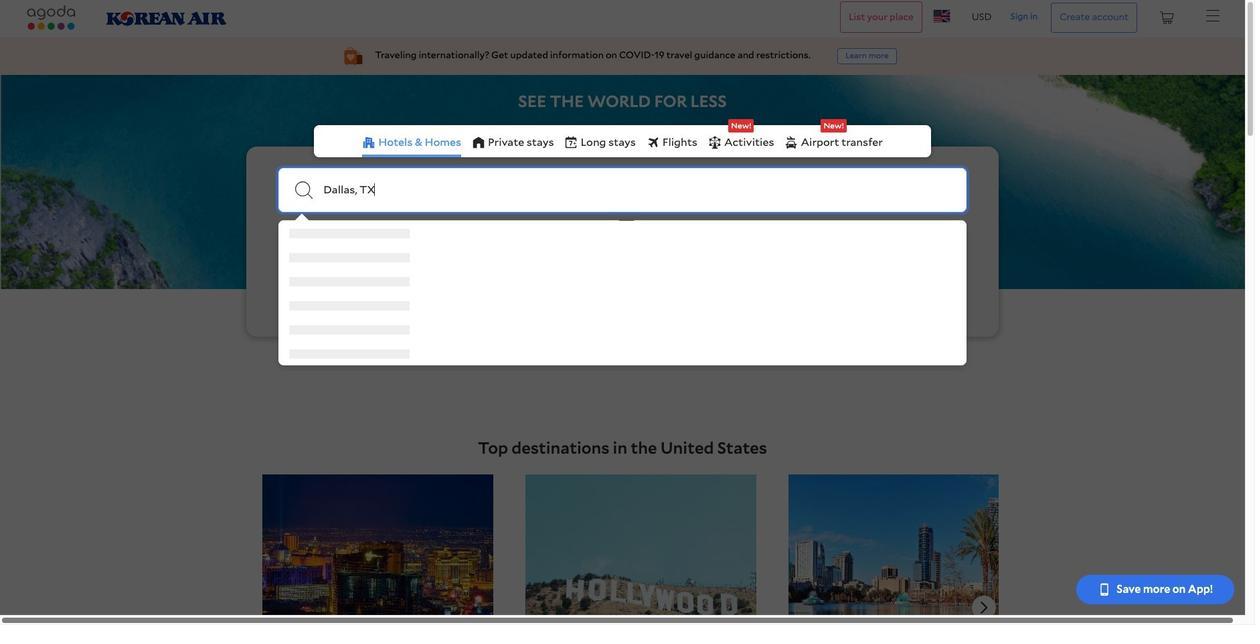 Task type: describe. For each thing, give the bounding box(es) containing it.
english image
[[933, 9, 951, 23]]

2 tab from the left
[[785, 119, 883, 157]]



Task type: locate. For each thing, give the bounding box(es) containing it.
0 horizontal spatial tab
[[708, 119, 774, 157]]

next destination image
[[978, 602, 991, 615]]

1 tab from the left
[[708, 119, 774, 157]]

list box
[[279, 221, 967, 365]]

tab
[[708, 119, 774, 157], [785, 119, 883, 157]]

tab list
[[314, 119, 931, 157]]

1 horizontal spatial tab
[[785, 119, 883, 157]]

partner logo image
[[100, 7, 234, 29]]

Enter a destination or property text field
[[324, 183, 957, 197]]

primary logo image
[[21, 6, 81, 30]]

dialog
[[279, 213, 967, 365]]



Task type: vqa. For each thing, say whether or not it's contained in the screenshot.
1st the Add to saved list "IMAGE" from the bottom of the page
no



